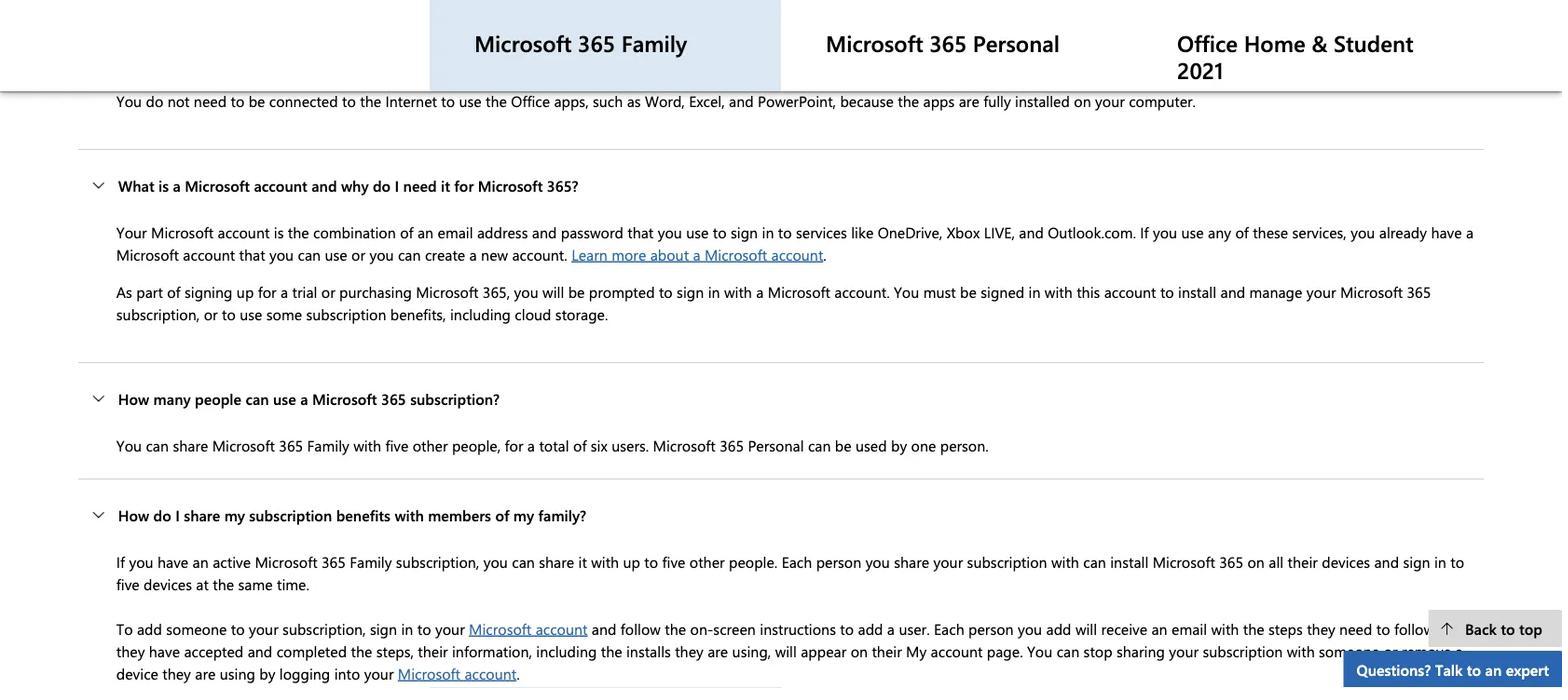Task type: locate. For each thing, give the bounding box(es) containing it.
of
[[580, 9, 594, 29], [400, 222, 413, 243], [1236, 222, 1249, 243], [167, 282, 180, 302], [573, 436, 587, 456], [495, 506, 509, 526]]

you for you do not need to be connected to the internet to use the office apps, such as word, excel, and powerpoint, because the apps are fully installed on your computer.
[[116, 91, 142, 111]]

an left 'active'
[[193, 552, 209, 573]]

0 vertical spatial i
[[395, 176, 399, 196]]

2 connect from the left
[[1126, 9, 1178, 29]]

1 vertical spatial other
[[690, 552, 725, 573]]

1 horizontal spatial not
[[1099, 9, 1122, 29]]

0 vertical spatial family
[[621, 28, 687, 58]]

including right information,
[[536, 642, 597, 662]]

email inside and follow the on-screen instructions to add a user. each person you add will receive an email with the steps they need to follow. once they have accepted and completed the steps, their information, including the installs they are using, will appear on their my account page. you can stop sharing your subscription with someone or remove a device they are using by logging into your
[[1172, 620, 1207, 640]]

reduced
[[229, 31, 283, 51]]

0 vertical spatial person
[[816, 552, 862, 573]]

0 horizontal spatial documents
[[713, 31, 786, 51]]

0 horizontal spatial email
[[438, 222, 473, 243]]

their right all
[[1288, 552, 1318, 573]]

up inside "you should also connect to the internet regularly to keep your version of microsoft 365 up to date and to benefit from automatic upgrades. if you do not connect to the internet at least every 31 days, your apps will go into reduced functionality mode, which means that you can view or print your documents but cannot edit the documents or create new ones. to reactivate your apps, simply reconnect to the internet."
[[693, 9, 710, 29]]

why
[[341, 176, 369, 196]]

if inside "you should also connect to the internet regularly to keep your version of microsoft 365 up to date and to benefit from automatic upgrades. if you do not connect to the internet at least every 31 days, your apps will go into reduced functionality mode, which means that you can view or print your documents but cannot edit the documents or create new ones. to reactivate your apps, simply reconnect to the internet."
[[1037, 9, 1045, 29]]

and left why
[[312, 176, 337, 196]]

need down the go
[[194, 91, 227, 111]]

0 horizontal spatial apps,
[[554, 91, 589, 111]]

1 horizontal spatial account.
[[835, 282, 890, 302]]

1 vertical spatial for
[[258, 282, 277, 302]]

steps
[[1269, 620, 1303, 640]]

by
[[891, 436, 907, 456], [259, 664, 275, 684]]

sign up 'steps,'
[[370, 620, 397, 640]]

can inside and follow the on-screen instructions to add a user. each person you add will receive an email with the steps they need to follow. once they have accepted and completed the steps, their information, including the installs they are using, will appear on their my account page. you can stop sharing your subscription with someone or remove a device they are using by logging into your
[[1057, 642, 1080, 662]]

an up sharing
[[1152, 620, 1168, 640]]

and inside if you have an active microsoft 365 family subscription, you can share it with up to five other people. each person you share your subscription with can install microsoft 365 on all their devices and sign in to five devices at the same time.
[[1374, 552, 1399, 573]]

apps, left such
[[554, 91, 589, 111]]

1 vertical spatial person
[[969, 620, 1014, 640]]

0 horizontal spatial it
[[441, 176, 450, 196]]

people
[[195, 389, 241, 409]]

fully
[[984, 91, 1011, 111]]

the up functionality
[[299, 9, 320, 29]]

to up device
[[116, 620, 133, 640]]

365 down how many people can use a microsoft 365 subscription? dropdown button
[[720, 436, 744, 456]]

microsoft account .
[[398, 664, 520, 684]]

0 vertical spatial five
[[385, 436, 409, 456]]

0 horizontal spatial new
[[481, 245, 508, 265]]

need inside dropdown button
[[403, 176, 437, 196]]

. down information,
[[517, 664, 520, 684]]

create down upgrades.
[[1016, 31, 1057, 51]]

in up 'steps,'
[[401, 620, 413, 640]]

1 horizontal spatial apps,
[[1252, 31, 1287, 51]]

apps,
[[1252, 31, 1287, 51], [554, 91, 589, 111]]

top
[[1519, 619, 1543, 639]]

their left my
[[872, 642, 902, 662]]

an left expert
[[1485, 660, 1502, 680]]

other
[[413, 436, 448, 456], [690, 552, 725, 573]]

also
[[194, 9, 221, 29]]

microsoft 365 personal
[[826, 28, 1060, 58]]

account inside dropdown button
[[254, 176, 307, 196]]

person
[[816, 552, 862, 573], [969, 620, 1014, 640]]

including down 365,
[[450, 305, 511, 325]]

2 vertical spatial need
[[1340, 620, 1372, 640]]

1 horizontal spatial subscription,
[[283, 620, 366, 640]]

&
[[1312, 28, 1328, 58]]

subscription, down the part
[[116, 305, 200, 325]]

is right 'what'
[[159, 176, 169, 196]]

2 my from the left
[[513, 506, 534, 526]]

2 horizontal spatial that
[[628, 222, 654, 243]]

to left top on the right bottom
[[1501, 619, 1515, 639]]

what
[[118, 176, 154, 196]]

each inside and follow the on-screen instructions to add a user. each person you add will receive an email with the steps they need to follow. once they have accepted and completed the steps, their information, including the installs they are using, will appear on their my account page. you can stop sharing your subscription with someone or remove a device they are using by logging into your
[[934, 620, 965, 640]]

in
[[762, 222, 774, 243], [708, 282, 720, 302], [1029, 282, 1041, 302], [1435, 552, 1447, 573], [401, 620, 413, 640]]

of right members
[[495, 506, 509, 526]]

at inside "you should also connect to the internet regularly to keep your version of microsoft 365 up to date and to benefit from automatic upgrades. if you do not connect to the internet at least every 31 days, your apps will go into reduced functionality mode, which means that you can view or print your documents but cannot edit the documents or create new ones. to reactivate your apps, simply reconnect to the internet."
[[1281, 9, 1294, 29]]

apps, inside "you should also connect to the internet regularly to keep your version of microsoft 365 up to date and to benefit from automatic upgrades. if you do not connect to the internet at least every 31 days, your apps will go into reduced functionality mode, which means that you can view or print your documents but cannot edit the documents or create new ones. to reactivate your apps, simply reconnect to the internet."
[[1252, 31, 1287, 51]]

an inside if you have an active microsoft 365 family subscription, you can share it with up to five other people. each person you share your subscription with can install microsoft 365 on all their devices and sign in to five devices at the same time.
[[193, 552, 209, 573]]

microsoft inside "you should also connect to the internet regularly to keep your version of microsoft 365 up to date and to benefit from automatic upgrades. if you do not connect to the internet at least every 31 days, your apps will go into reduced functionality mode, which means that you can view or print your documents but cannot edit the documents or create new ones. to reactivate your apps, simply reconnect to the internet."
[[598, 9, 660, 29]]

is inside dropdown button
[[159, 176, 169, 196]]

1 documents from the left
[[713, 31, 786, 51]]

subscription, inside "as part of signing up for a trial or purchasing microsoft 365, you will be prompted to sign in with a microsoft account. you must be signed in with this account to install and manage your microsoft 365 subscription, or to use some subscription benefits, including cloud storage."
[[116, 305, 200, 325]]

will down should
[[152, 31, 173, 51]]

1 vertical spatial up
[[237, 282, 254, 302]]

1 vertical spatial i
[[175, 506, 180, 526]]

install up receive at the bottom right
[[1110, 552, 1149, 573]]

installs
[[626, 642, 671, 662]]

1 vertical spatial account.
[[835, 282, 890, 302]]

1 horizontal spatial office
[[1177, 28, 1238, 58]]

into inside and follow the on-screen instructions to add a user. each person you add will receive an email with the steps they need to follow. once they have accepted and completed the steps, their information, including the installs they are using, will appear on their my account page. you can stop sharing your subscription with someone or remove a device they are using by logging into your
[[334, 664, 360, 684]]

at left least
[[1281, 9, 1294, 29]]

trial
[[292, 282, 317, 302]]

prompted
[[589, 282, 655, 302]]

an right combination on the top of page
[[418, 222, 434, 243]]

to right connected
[[342, 91, 356, 111]]

new left the ones.
[[1061, 31, 1088, 51]]

sign down learn more about a microsoft account link
[[677, 282, 704, 302]]

of up view
[[580, 9, 594, 29]]

to right this
[[1160, 282, 1174, 302]]

you
[[1049, 9, 1074, 29], [537, 31, 562, 51], [658, 222, 682, 243], [1153, 222, 1177, 243], [1351, 222, 1375, 243], [269, 245, 294, 265], [370, 245, 394, 265], [514, 282, 539, 302], [129, 552, 153, 573], [484, 552, 508, 573], [866, 552, 890, 573], [1018, 620, 1042, 640]]

1 vertical spatial it
[[578, 552, 587, 573]]

an inside dropdown button
[[1485, 660, 1502, 680]]

0 horizontal spatial if
[[116, 552, 125, 573]]

cloud storage.
[[515, 305, 608, 325]]

create inside "you should also connect to the internet regularly to keep your version of microsoft 365 up to date and to benefit from automatic upgrades. if you do not connect to the internet at least every 31 days, your apps will go into reduced functionality mode, which means that you can view or print your documents but cannot edit the documents or create new ones. to reactivate your apps, simply reconnect to the internet."
[[1016, 31, 1057, 51]]

they up device
[[116, 642, 145, 662]]

1 vertical spatial email
[[1172, 620, 1207, 640]]

upgrades.
[[968, 9, 1033, 29]]

use left some
[[240, 305, 262, 325]]

in inside your microsoft account is the combination of an email address and password that you use to sign in to services like onedrive, xbox live, and outlook.com. if you use any of these services, you already have a microsoft account that you can use or you can create a new account.
[[762, 222, 774, 243]]

and follow the on-screen instructions to add a user. each person you add will receive an email with the steps they need to follow. once they have accepted and completed the steps, their information, including the installs they are using, will appear on their my account page. you can stop sharing your subscription with someone or remove a device they are using by logging into your
[[116, 620, 1476, 684]]

2 vertical spatial for
[[505, 436, 523, 456]]

be up cloud storage.
[[568, 282, 585, 302]]

0 horizontal spatial account.
[[512, 245, 567, 265]]

1 vertical spatial on
[[1248, 552, 1265, 573]]

1 vertical spatial install
[[1110, 552, 1149, 573]]

time.
[[277, 575, 309, 595]]

1 horizontal spatial add
[[858, 620, 883, 640]]

used
[[856, 436, 887, 456]]

account. down like
[[835, 282, 890, 302]]

it inside dropdown button
[[441, 176, 450, 196]]

1 vertical spatial including
[[536, 642, 597, 662]]

2 vertical spatial if
[[116, 552, 125, 573]]

subscription up page. at bottom
[[967, 552, 1047, 573]]

1 horizontal spatial to
[[1130, 31, 1147, 51]]

0 vertical spatial email
[[438, 222, 473, 243]]

in up once
[[1435, 552, 1447, 573]]

office down microsoft 365 family
[[511, 91, 550, 111]]

1 horizontal spatial someone
[[1319, 642, 1380, 662]]

0 vertical spatial if
[[1037, 9, 1045, 29]]

office left the home
[[1177, 28, 1238, 58]]

in inside if you have an active microsoft 365 family subscription, you can share it with up to five other people. each person you share your subscription with can install microsoft 365 on all their devices and sign in to five devices at the same time.
[[1435, 552, 1447, 573]]

subscription, up completed
[[283, 620, 366, 640]]

1 vertical spatial by
[[259, 664, 275, 684]]

back to top link
[[1429, 611, 1562, 648]]

family down how many people can use a microsoft 365 subscription?
[[307, 436, 349, 456]]

my up 'active'
[[224, 506, 245, 526]]

account. inside your microsoft account is the combination of an email address and password that you use to sign in to services like onedrive, xbox live, and outlook.com. if you use any of these services, you already have a microsoft account that you can use or you can create a new account.
[[512, 245, 567, 265]]

3 add from the left
[[1046, 620, 1072, 640]]

0 vertical spatial apps,
[[1252, 31, 1287, 51]]

subscription inside "as part of signing up for a trial or purchasing microsoft 365, you will be prompted to sign in with a microsoft account. you must be signed in with this account to install and manage your microsoft 365 subscription, or to use some subscription benefits, including cloud storage."
[[306, 305, 386, 325]]

2 horizontal spatial if
[[1140, 222, 1149, 243]]

you inside "as part of signing up for a trial or purchasing microsoft 365, you will be prompted to sign in with a microsoft account. you must be signed in with this account to install and manage your microsoft 365 subscription, or to use some subscription benefits, including cloud storage."
[[514, 282, 539, 302]]

0 horizontal spatial on
[[851, 642, 868, 662]]

2 horizontal spatial five
[[662, 552, 686, 573]]

or inside and follow the on-screen instructions to add a user. each person you add will receive an email with the steps they need to follow. once they have accepted and completed the steps, their information, including the installs they are using, will appear on their my account page. you can stop sharing your subscription with someone or remove a device they are using by logging into your
[[1384, 642, 1398, 662]]

for inside what is a microsoft account and why do i need it for microsoft 365? dropdown button
[[454, 176, 474, 196]]

person inside if you have an active microsoft 365 family subscription, you can share it with up to five other people. each person you share your subscription with can install microsoft 365 on all their devices and sign in to five devices at the same time.
[[816, 552, 862, 573]]

0 vertical spatial up
[[693, 9, 710, 29]]

and up using on the bottom of the page
[[248, 642, 272, 662]]

apps up internet.
[[116, 31, 148, 51]]

screen
[[713, 620, 756, 640]]

1 horizontal spatial including
[[536, 642, 597, 662]]

0 horizontal spatial add
[[137, 620, 162, 640]]

you inside and follow the on-screen instructions to add a user. each person you add will receive an email with the steps they need to follow. once they have accepted and completed the steps, their information, including the installs they are using, will appear on their my account page. you can stop sharing your subscription with someone or remove a device they are using by logging into your
[[1027, 642, 1053, 662]]

devices up accepted
[[144, 575, 192, 595]]

microsoft
[[598, 9, 660, 29], [474, 28, 572, 58], [826, 28, 923, 58], [185, 176, 250, 196], [478, 176, 543, 196], [151, 222, 214, 243], [116, 245, 179, 265], [705, 245, 767, 265], [416, 282, 479, 302], [768, 282, 831, 302], [1340, 282, 1403, 302], [312, 389, 377, 409], [212, 436, 275, 456], [653, 436, 716, 456], [255, 552, 317, 573], [1153, 552, 1215, 573], [469, 620, 532, 640], [398, 664, 461, 684]]

2 vertical spatial five
[[116, 575, 140, 595]]

0 horizontal spatial each
[[782, 552, 812, 573]]

back to top
[[1465, 619, 1543, 639]]

other left the people.
[[690, 552, 725, 573]]

once
[[1442, 620, 1476, 640]]

internet down mode,
[[385, 91, 437, 111]]

are down on-
[[708, 642, 728, 662]]

0 horizontal spatial is
[[159, 176, 169, 196]]

2 horizontal spatial family
[[621, 28, 687, 58]]

1 connect from the left
[[225, 9, 277, 29]]

0 horizontal spatial five
[[116, 575, 140, 595]]

up inside "as part of signing up for a trial or purchasing microsoft 365, you will be prompted to sign in with a microsoft account. you must be signed in with this account to install and manage your microsoft 365 subscription, or to use some subscription benefits, including cloud storage."
[[237, 282, 254, 302]]

have inside if you have an active microsoft 365 family subscription, you can share it with up to five other people. each person you share your subscription with can install microsoft 365 on all their devices and sign in to five devices at the same time.
[[158, 552, 189, 573]]

install down any
[[1178, 282, 1217, 302]]

five up device
[[116, 575, 140, 595]]

1 vertical spatial have
[[158, 552, 189, 573]]

0 vertical spatial subscription,
[[116, 305, 200, 325]]

subscription, down members
[[396, 552, 479, 573]]

0 vertical spatial new
[[1061, 31, 1088, 51]]

each inside if you have an active microsoft 365 family subscription, you can share it with up to five other people. each person you share your subscription with can install microsoft 365 on all their devices and sign in to five devices at the same time.
[[782, 552, 812, 573]]

someone up accepted
[[166, 620, 227, 640]]

1 vertical spatial office
[[511, 91, 550, 111]]

talk
[[1435, 660, 1463, 680]]

2 vertical spatial family
[[350, 552, 392, 573]]

2 horizontal spatial are
[[959, 91, 979, 111]]

1 horizontal spatial it
[[578, 552, 587, 573]]

0 vertical spatial at
[[1281, 9, 1294, 29]]

1 horizontal spatial person
[[969, 620, 1014, 640]]

the
[[299, 9, 320, 29], [1200, 9, 1221, 29], [895, 31, 917, 51], [1425, 31, 1446, 51], [360, 91, 381, 111], [486, 91, 507, 111], [898, 91, 919, 111], [288, 222, 309, 243], [213, 575, 234, 595], [665, 620, 686, 640], [1243, 620, 1265, 640], [351, 642, 372, 662], [601, 642, 622, 662]]

steps,
[[376, 642, 414, 662]]

that inside "you should also connect to the internet regularly to keep your version of microsoft 365 up to date and to benefit from automatic upgrades. if you do not connect to the internet at least every 31 days, your apps will go into reduced functionality mode, which means that you can view or print your documents but cannot edit the documents or create new ones. to reactivate your apps, simply reconnect to the internet."
[[507, 31, 533, 51]]

person down how do i share my subscription benefits with members of my family? dropdown button
[[816, 552, 862, 573]]

how for how many people can use a microsoft 365 subscription?
[[118, 389, 149, 409]]

an
[[418, 222, 434, 243], [193, 552, 209, 573], [1152, 620, 1168, 640], [1485, 660, 1502, 680]]

on right appear
[[851, 642, 868, 662]]

of left the six
[[573, 436, 587, 456]]

account. down address
[[512, 245, 567, 265]]

account
[[254, 176, 307, 196], [218, 222, 270, 243], [183, 245, 235, 265], [771, 245, 823, 265], [1104, 282, 1156, 302], [536, 620, 588, 640], [931, 642, 983, 662], [465, 664, 517, 684]]

you for you can share microsoft 365 family with five other people, for a total of six users. microsoft 365 personal can be used by one person.
[[116, 436, 142, 456]]

in down what is a microsoft account and why do i need it for microsoft 365? dropdown button
[[762, 222, 774, 243]]

personal down how many people can use a microsoft 365 subscription? dropdown button
[[748, 436, 804, 456]]

your inside "as part of signing up for a trial or purchasing microsoft 365, you will be prompted to sign in with a microsoft account. you must be signed in with this account to install and manage your microsoft 365 subscription, or to use some subscription benefits, including cloud storage."
[[1307, 282, 1336, 302]]

which
[[418, 31, 456, 51]]

part
[[136, 282, 163, 302]]

1 horizontal spatial documents
[[921, 31, 994, 51]]

add
[[137, 620, 162, 640], [858, 620, 883, 640], [1046, 620, 1072, 640]]

1 how from the top
[[118, 389, 149, 409]]

0 horizontal spatial devices
[[144, 575, 192, 595]]

on
[[1074, 91, 1091, 111], [1248, 552, 1265, 573], [851, 642, 868, 662]]

five up benefits
[[385, 436, 409, 456]]

by left one
[[891, 436, 907, 456]]

0 vertical spatial that
[[507, 31, 533, 51]]

they right steps
[[1307, 620, 1336, 640]]

use
[[459, 91, 482, 111], [686, 222, 709, 243], [1182, 222, 1204, 243], [325, 245, 347, 265], [240, 305, 262, 325], [273, 389, 296, 409]]

1 horizontal spatial need
[[403, 176, 437, 196]]

up left date
[[693, 9, 710, 29]]

2021
[[1177, 55, 1224, 85]]

365 right the version
[[578, 28, 615, 58]]

2 vertical spatial on
[[851, 642, 868, 662]]

connected
[[269, 91, 338, 111]]

0 horizontal spatial install
[[1110, 552, 1149, 573]]

your
[[495, 9, 525, 29], [1429, 9, 1459, 29], [679, 31, 709, 51], [1219, 31, 1248, 51], [1095, 91, 1125, 111], [1307, 282, 1336, 302], [934, 552, 963, 573], [249, 620, 278, 640], [435, 620, 465, 640], [1169, 642, 1199, 662], [364, 664, 394, 684]]

learn more about a microsoft account link
[[572, 245, 823, 265]]

1 horizontal spatial into
[[334, 664, 360, 684]]

0 vertical spatial including
[[450, 305, 511, 325]]

reactivate
[[1151, 31, 1215, 51]]

how inside dropdown button
[[118, 506, 149, 526]]

my
[[906, 642, 927, 662]]

365
[[664, 9, 689, 29], [578, 28, 615, 58], [930, 28, 967, 58], [1407, 282, 1431, 302], [381, 389, 406, 409], [279, 436, 303, 456], [720, 436, 744, 456], [322, 552, 346, 573], [1219, 552, 1244, 573]]

of inside "as part of signing up for a trial or purchasing microsoft 365, you will be prompted to sign in with a microsoft account. you must be signed in with this account to install and manage your microsoft 365 subscription, or to use some subscription benefits, including cloud storage."
[[167, 282, 180, 302]]

0 horizontal spatial need
[[194, 91, 227, 111]]

subscription up time.
[[249, 506, 332, 526]]

for
[[454, 176, 474, 196], [258, 282, 277, 302], [505, 436, 523, 456]]

you for you should also connect to the internet regularly to keep your version of microsoft 365 up to date and to benefit from automatic upgrades. if you do not connect to the internet at least every 31 days, your apps will go into reduced functionality mode, which means that you can view or print your documents but cannot edit the documents or create new ones. to reactivate your apps, simply reconnect to the internet.
[[116, 9, 142, 29]]

the inside your microsoft account is the combination of an email address and password that you use to sign in to services like onedrive, xbox live, and outlook.com. if you use any of these services, you already have a microsoft account that you can use or you can create a new account.
[[288, 222, 309, 243]]

to right the ones.
[[1130, 31, 1147, 51]]

for inside "as part of signing up for a trial or purchasing microsoft 365, you will be prompted to sign in with a microsoft account. you must be signed in with this account to install and manage your microsoft 365 subscription, or to use some subscription benefits, including cloud storage."
[[258, 282, 277, 302]]

more
[[612, 245, 646, 265]]

sign up learn more about a microsoft account . on the top
[[731, 222, 758, 243]]

and up follow.
[[1374, 552, 1399, 573]]

0 vertical spatial each
[[782, 552, 812, 573]]

documents down the automatic
[[921, 31, 994, 51]]

are down accepted
[[195, 664, 216, 684]]

documents down date
[[713, 31, 786, 51]]

family up "you do not need to be connected to the internet to use the office apps, such as word, excel, and powerpoint, because the apps are fully installed on your computer."
[[621, 28, 687, 58]]

benefits,
[[390, 305, 446, 325]]

1 vertical spatial .
[[517, 664, 520, 684]]

the left steps
[[1243, 620, 1265, 640]]

one
[[911, 436, 936, 456]]

should
[[146, 9, 190, 29]]

the down 'active'
[[213, 575, 234, 595]]

have
[[1431, 222, 1462, 243], [158, 552, 189, 573], [149, 642, 180, 662]]

up
[[693, 9, 710, 29], [237, 282, 254, 302], [623, 552, 640, 573]]

excel,
[[689, 91, 725, 111]]

same
[[238, 575, 273, 595]]

can inside "you should also connect to the internet regularly to keep your version of microsoft 365 up to date and to benefit from automatic upgrades. if you do not connect to the internet at least every 31 days, your apps will go into reduced functionality mode, which means that you can view or print your documents but cannot edit the documents or create new ones. to reactivate your apps, simply reconnect to the internet."
[[566, 31, 589, 51]]

add left 'user.'
[[858, 620, 883, 640]]

internet up functionality
[[324, 9, 376, 29]]

microsoft account link
[[469, 620, 588, 640], [398, 664, 517, 684]]

0 horizontal spatial subscription,
[[116, 305, 200, 325]]

connect
[[225, 9, 277, 29], [1126, 9, 1178, 29]]

subscription inside and follow the on-screen instructions to add a user. each person you add will receive an email with the steps they need to follow. once they have accepted and completed the steps, their information, including the installs they are using, will appear on their my account page. you can stop sharing your subscription with someone or remove a device they are using by logging into your
[[1203, 642, 1283, 662]]

edit
[[866, 31, 891, 51]]

0 horizontal spatial my
[[224, 506, 245, 526]]

of right combination on the top of page
[[400, 222, 413, 243]]

2 horizontal spatial internet
[[1225, 9, 1277, 29]]

0 vertical spatial account.
[[512, 245, 567, 265]]

internet
[[324, 9, 376, 29], [1225, 9, 1277, 29], [385, 91, 437, 111]]

you should also connect to the internet regularly to keep your version of microsoft 365 up to date and to benefit from automatic upgrades. if you do not connect to the internet at least every 31 days, your apps will go into reduced functionality mode, which means that you can view or print your documents but cannot edit the documents or create new ones. to reactivate your apps, simply reconnect to the internet.
[[116, 9, 1459, 74]]

create
[[1016, 31, 1057, 51], [425, 245, 465, 265]]

to right 'talk'
[[1467, 660, 1481, 680]]

office
[[1177, 28, 1238, 58], [511, 91, 550, 111]]

1 horizontal spatial if
[[1037, 9, 1045, 29]]

and
[[765, 9, 790, 29], [729, 91, 754, 111], [312, 176, 337, 196], [532, 222, 557, 243], [1019, 222, 1044, 243], [1221, 282, 1245, 302], [1374, 552, 1399, 573], [592, 620, 617, 640], [248, 642, 272, 662]]

it right why
[[441, 176, 450, 196]]

how inside dropdown button
[[118, 389, 149, 409]]

benefit
[[812, 9, 858, 29]]

each right 'user.'
[[934, 620, 965, 640]]

or inside your microsoft account is the combination of an email address and password that you use to sign in to services like onedrive, xbox live, and outlook.com. if you use any of these services, you already have a microsoft account that you can use or you can create a new account.
[[352, 245, 365, 265]]

0 vertical spatial create
[[1016, 31, 1057, 51]]

up up follow
[[623, 552, 640, 573]]

be left connected
[[249, 91, 265, 111]]

my left the family?
[[513, 506, 534, 526]]

0 vertical spatial into
[[199, 31, 225, 51]]

1 add from the left
[[137, 620, 162, 640]]

my
[[224, 506, 245, 526], [513, 506, 534, 526]]

i
[[395, 176, 399, 196], [175, 506, 180, 526]]

0 horizontal spatial including
[[450, 305, 511, 325]]

1 horizontal spatial personal
[[973, 28, 1060, 58]]

person up page. at bottom
[[969, 620, 1014, 640]]

1 vertical spatial need
[[403, 176, 437, 196]]

up inside if you have an active microsoft 365 family subscription, you can share it with up to five other people. each person you share your subscription with can install microsoft 365 on all their devices and sign in to five devices at the same time.
[[623, 552, 640, 573]]

to down reduced
[[231, 91, 244, 111]]

install inside "as part of signing up for a trial or purchasing microsoft 365, you will be prompted to sign in with a microsoft account. you must be signed in with this account to install and manage your microsoft 365 subscription, or to use some subscription benefits, including cloud storage."
[[1178, 282, 1217, 302]]

you inside and follow the on-screen instructions to add a user. each person you add will receive an email with the steps they need to follow. once they have accepted and completed the steps, their information, including the installs they are using, will appear on their my account page. you can stop sharing your subscription with someone or remove a device they are using by logging into your
[[1018, 620, 1042, 640]]

account. inside "as part of signing up for a trial or purchasing microsoft 365, you will be prompted to sign in with a microsoft account. you must be signed in with this account to install and manage your microsoft 365 subscription, or to use some subscription benefits, including cloud storage."
[[835, 282, 890, 302]]

you inside "you should also connect to the internet regularly to keep your version of microsoft 365 up to date and to benefit from automatic upgrades. if you do not connect to the internet at least every 31 days, your apps will go into reduced functionality mode, which means that you can view or print your documents but cannot edit the documents or create new ones. to reactivate your apps, simply reconnect to the internet."
[[116, 9, 142, 29]]

will inside "as part of signing up for a trial or purchasing microsoft 365, you will be prompted to sign in with a microsoft account. you must be signed in with this account to install and manage your microsoft 365 subscription, or to use some subscription benefits, including cloud storage."
[[543, 282, 564, 302]]

0 horizontal spatial someone
[[166, 620, 227, 640]]

they
[[1307, 620, 1336, 640], [116, 642, 145, 662], [675, 642, 704, 662], [162, 664, 191, 684]]

their
[[1288, 552, 1318, 573], [418, 642, 448, 662], [872, 642, 902, 662]]

using
[[220, 664, 255, 684]]

need inside and follow the on-screen instructions to add a user. each person you add will receive an email with the steps they need to follow. once they have accepted and completed the steps, their information, including the installs they are using, will appear on their my account page. you can stop sharing your subscription with someone or remove a device they are using by logging into your
[[1340, 620, 1372, 640]]

the right because
[[898, 91, 919, 111]]

on inside if you have an active microsoft 365 family subscription, you can share it with up to five other people. each person you share your subscription with can install microsoft 365 on all their devices and sign in to five devices at the same time.
[[1248, 552, 1265, 573]]

1 horizontal spatial new
[[1061, 31, 1088, 51]]

365 inside "you should also connect to the internet regularly to keep your version of microsoft 365 up to date and to benefit from automatic upgrades. if you do not connect to the internet at least every 31 days, your apps will go into reduced functionality mode, which means that you can view or print your documents but cannot edit the documents or create new ones. to reactivate your apps, simply reconnect to the internet."
[[664, 9, 689, 29]]

0 vertical spatial to
[[1130, 31, 1147, 51]]

to up reactivate
[[1182, 9, 1196, 29]]

on left all
[[1248, 552, 1265, 573]]

other inside if you have an active microsoft 365 family subscription, you can share it with up to five other people. each person you share your subscription with can install microsoft 365 on all their devices and sign in to five devices at the same time.
[[690, 552, 725, 573]]

2 how from the top
[[118, 506, 149, 526]]

create inside your microsoft account is the combination of an email address and password that you use to sign in to services like onedrive, xbox live, and outlook.com. if you use any of these services, you already have a microsoft account that you can use or you can create a new account.
[[425, 245, 465, 265]]

1 vertical spatial to
[[116, 620, 133, 640]]

0 vertical spatial are
[[959, 91, 979, 111]]

into
[[199, 31, 225, 51], [334, 664, 360, 684]]

0 horizontal spatial family
[[307, 436, 349, 456]]

1 vertical spatial each
[[934, 620, 965, 640]]

1 horizontal spatial i
[[395, 176, 399, 196]]

0 horizontal spatial into
[[199, 31, 225, 51]]

of right any
[[1236, 222, 1249, 243]]

1 vertical spatial subscription,
[[396, 552, 479, 573]]

1 horizontal spatial email
[[1172, 620, 1207, 640]]



Task type: vqa. For each thing, say whether or not it's contained in the screenshot.
potential,
no



Task type: describe. For each thing, give the bounding box(es) containing it.
0 horizontal spatial are
[[195, 664, 216, 684]]

person.
[[940, 436, 989, 456]]

and inside "as part of signing up for a trial or purchasing microsoft 365, you will be prompted to sign in with a microsoft account. you must be signed in with this account to install and manage your microsoft 365 subscription, or to use some subscription benefits, including cloud storage."
[[1221, 282, 1245, 302]]

home
[[1244, 28, 1306, 58]]

someone inside and follow the on-screen instructions to add a user. each person you add will receive an email with the steps they need to follow. once they have accepted and completed the steps, their information, including the installs they are using, will appear on their my account page. you can stop sharing your subscription with someone or remove a device they are using by logging into your
[[1319, 642, 1380, 662]]

what is a microsoft account and why do i need it for microsoft 365?
[[118, 176, 579, 196]]

1 vertical spatial family
[[307, 436, 349, 456]]

1 vertical spatial five
[[662, 552, 686, 573]]

internet.
[[116, 54, 171, 74]]

how many people can use a microsoft 365 subscription?
[[118, 389, 500, 409]]

user.
[[899, 620, 930, 640]]

365 down how many people can use a microsoft 365 subscription?
[[279, 436, 303, 456]]

2 horizontal spatial for
[[505, 436, 523, 456]]

and right live,
[[1019, 222, 1044, 243]]

subscription, inside if you have an active microsoft 365 family subscription, you can share it with up to five other people. each person you share your subscription with can install microsoft 365 on all their devices and sign in to five devices at the same time.
[[396, 552, 479, 573]]

learn
[[572, 245, 608, 265]]

in down learn more about a microsoft account . on the top
[[708, 282, 720, 302]]

1 vertical spatial microsoft account link
[[398, 664, 517, 684]]

0 horizontal spatial office
[[511, 91, 550, 111]]

1 my from the left
[[224, 506, 245, 526]]

or right trial
[[321, 282, 335, 302]]

into inside "you should also connect to the internet regularly to keep your version of microsoft 365 up to date and to benefit from automatic upgrades. if you do not connect to the internet at least every 31 days, your apps will go into reduced functionality mode, which means that you can view or print your documents but cannot edit the documents or create new ones. to reactivate your apps, simply reconnect to the internet."
[[199, 31, 225, 51]]

to left date
[[714, 9, 728, 29]]

0 horizontal spatial personal
[[748, 436, 804, 456]]

1 vertical spatial that
[[628, 222, 654, 243]]

if inside your microsoft account is the combination of an email address and password that you use to sign in to services like onedrive, xbox live, and outlook.com. if you use any of these services, you already have a microsoft account that you can use or you can create a new account.
[[1140, 222, 1149, 243]]

0 vertical spatial other
[[413, 436, 448, 456]]

do inside dropdown button
[[153, 506, 171, 526]]

as
[[627, 91, 641, 111]]

365 inside "as part of signing up for a trial or purchasing microsoft 365, you will be prompted to sign in with a microsoft account. you must be signed in with this account to install and manage your microsoft 365 subscription, or to use some subscription benefits, including cloud storage."
[[1407, 282, 1431, 302]]

all
[[1269, 552, 1284, 573]]

in right signed
[[1029, 282, 1041, 302]]

to up but
[[794, 9, 808, 29]]

to down signing
[[222, 305, 236, 325]]

least
[[1298, 9, 1328, 29]]

follow
[[621, 620, 661, 640]]

email inside your microsoft account is the combination of an email address and password that you use to sign in to services like onedrive, xbox live, and outlook.com. if you use any of these services, you already have a microsoft account that you can use or you can create a new account.
[[438, 222, 473, 243]]

apps inside "you should also connect to the internet regularly to keep your version of microsoft 365 up to date and to benefit from automatic upgrades. if you do not connect to the internet at least every 31 days, your apps will go into reduced functionality mode, which means that you can view or print your documents but cannot edit the documents or create new ones. to reactivate your apps, simply reconnect to the internet."
[[116, 31, 148, 51]]

many
[[153, 389, 191, 409]]

including inside and follow the on-screen instructions to add a user. each person you add will receive an email with the steps they need to follow. once they have accepted and completed the steps, their information, including the installs they are using, will appear on their my account page. you can stop sharing your subscription with someone or remove a device they are using by logging into your
[[536, 642, 597, 662]]

date
[[732, 9, 761, 29]]

0 horizontal spatial not
[[167, 91, 190, 111]]

the right student
[[1425, 31, 1446, 51]]

if you have an active microsoft 365 family subscription, you can share it with up to five other people. each person you share your subscription with can install microsoft 365 on all their devices and sign in to five devices at the same time.
[[116, 552, 1465, 595]]

benefits
[[336, 506, 391, 526]]

to add someone to your subscription, sign in to your microsoft account
[[116, 620, 588, 640]]

an inside your microsoft account is the combination of an email address and password that you use to sign in to services like onedrive, xbox live, and outlook.com. if you use any of these services, you already have a microsoft account that you can use or you can create a new account.
[[418, 222, 434, 243]]

and inside what is a microsoft account and why do i need it for microsoft 365? dropdown button
[[312, 176, 337, 196]]

how for how do i share my subscription benefits with members of my family?
[[118, 506, 149, 526]]

you inside "as part of signing up for a trial or purchasing microsoft 365, you will be prompted to sign in with a microsoft account. you must be signed in with this account to install and manage your microsoft 365 subscription, or to use some subscription benefits, including cloud storage."
[[894, 282, 919, 302]]

person inside and follow the on-screen instructions to add a user. each person you add will receive an email with the steps they need to follow. once they have accepted and completed the steps, their information, including the installs they are using, will appear on their my account page. you can stop sharing your subscription with someone or remove a device they are using by logging into your
[[969, 620, 1014, 640]]

word,
[[645, 91, 685, 111]]

questions? talk to an expert
[[1357, 660, 1549, 680]]

0 vertical spatial need
[[194, 91, 227, 111]]

office inside 'office home & student 2021'
[[1177, 28, 1238, 58]]

with inside dropdown button
[[395, 506, 424, 526]]

the down mode,
[[360, 91, 381, 111]]

active
[[213, 552, 251, 573]]

1 horizontal spatial .
[[823, 245, 827, 265]]

not inside "you should also connect to the internet regularly to keep your version of microsoft 365 up to date and to benefit from automatic upgrades. if you do not connect to the internet at least every 31 days, your apps will go into reduced functionality mode, which means that you can view or print your documents but cannot edit the documents or create new ones. to reactivate your apps, simply reconnect to the internet."
[[1099, 9, 1122, 29]]

0 horizontal spatial their
[[418, 642, 448, 662]]

learn more about a microsoft account .
[[572, 245, 827, 265]]

like
[[851, 222, 874, 243]]

this
[[1077, 282, 1100, 302]]

every
[[1332, 9, 1368, 29]]

to up appear
[[840, 620, 854, 640]]

or right view
[[626, 31, 640, 51]]

accepted
[[184, 642, 244, 662]]

signed
[[981, 282, 1025, 302]]

use down combination on the top of page
[[325, 245, 347, 265]]

if inside if you have an active microsoft 365 family subscription, you can share it with up to five other people. each person you share your subscription with can install microsoft 365 on all their devices and sign in to five devices at the same time.
[[116, 552, 125, 573]]

and right address
[[532, 222, 557, 243]]

365 left all
[[1219, 552, 1244, 573]]

365 left upgrades.
[[930, 28, 967, 58]]

combination
[[313, 222, 396, 243]]

31
[[1372, 9, 1388, 29]]

questions? talk to an expert button
[[1344, 652, 1562, 689]]

by inside and follow the on-screen instructions to add a user. each person you add will receive an email with the steps they need to follow. once they have accepted and completed the steps, their information, including the installs they are using, will appear on their my account page. you can stop sharing your subscription with someone or remove a device they are using by logging into your
[[259, 664, 275, 684]]

use down means
[[459, 91, 482, 111]]

and left follow
[[592, 620, 617, 640]]

2 vertical spatial subscription,
[[283, 620, 366, 640]]

to inside "you should also connect to the internet regularly to keep your version of microsoft 365 up to date and to benefit from automatic upgrades. if you do not connect to the internet at least every 31 days, your apps will go into reduced functionality mode, which means that you can view or print your documents but cannot edit the documents or create new ones. to reactivate your apps, simply reconnect to the internet."
[[1130, 31, 1147, 51]]

to up reduced
[[281, 9, 295, 29]]

1 horizontal spatial on
[[1074, 91, 1091, 111]]

their inside if you have an active microsoft 365 family subscription, you can share it with up to five other people. each person you share your subscription with can install microsoft 365 on all their devices and sign in to five devices at the same time.
[[1288, 552, 1318, 573]]

share down many
[[173, 436, 208, 456]]

how do i share my subscription benefits with members of my family?
[[118, 506, 587, 526]]

follow.
[[1394, 620, 1438, 640]]

1 horizontal spatial their
[[872, 642, 902, 662]]

they right device
[[162, 664, 191, 684]]

0 vertical spatial microsoft account link
[[469, 620, 588, 640]]

the up reactivate
[[1200, 9, 1221, 29]]

will up "stop"
[[1076, 620, 1097, 640]]

live,
[[984, 222, 1015, 243]]

to down which
[[441, 91, 455, 111]]

1 horizontal spatial apps
[[923, 91, 955, 111]]

sign inside if you have an active microsoft 365 family subscription, you can share it with up to five other people. each person you share your subscription with can install microsoft 365 on all their devices and sign in to five devices at the same time.
[[1403, 552, 1431, 573]]

have inside and follow the on-screen instructions to add a user. each person you add will receive an email with the steps they need to follow. once they have accepted and completed the steps, their information, including the installs they are using, will appear on their my account page. you can stop sharing your subscription with someone or remove a device they are using by logging into your
[[149, 642, 180, 662]]

2 add from the left
[[858, 620, 883, 640]]

account inside "as part of signing up for a trial or purchasing microsoft 365, you will be prompted to sign in with a microsoft account. you must be signed in with this account to install and manage your microsoft 365 subscription, or to use some subscription benefits, including cloud storage."
[[1104, 282, 1156, 302]]

0 horizontal spatial that
[[239, 245, 265, 265]]

0 horizontal spatial to
[[116, 620, 133, 640]]

do inside "you should also connect to the internet regularly to keep your version of microsoft 365 up to date and to benefit from automatic upgrades. if you do not connect to the internet at least every 31 days, your apps will go into reduced functionality mode, which means that you can view or print your documents but cannot edit the documents or create new ones. to reactivate your apps, simply reconnect to the internet."
[[1078, 9, 1095, 29]]

subscription inside dropdown button
[[249, 506, 332, 526]]

microsoft 365 family
[[474, 28, 687, 58]]

keep
[[459, 9, 491, 29]]

1 horizontal spatial internet
[[385, 91, 437, 111]]

these
[[1253, 222, 1288, 243]]

0 vertical spatial devices
[[1322, 552, 1370, 573]]

365 down how do i share my subscription benefits with members of my family?
[[322, 552, 346, 573]]

new inside "you should also connect to the internet regularly to keep your version of microsoft 365 up to date and to benefit from automatic upgrades. if you do not connect to the internet at least every 31 days, your apps will go into reduced functionality mode, which means that you can view or print your documents but cannot edit the documents or create new ones. to reactivate your apps, simply reconnect to the internet."
[[1061, 31, 1088, 51]]

go
[[178, 31, 195, 51]]

i inside dropdown button
[[395, 176, 399, 196]]

purchasing
[[339, 282, 412, 302]]

new inside your microsoft account is the combination of an email address and password that you use to sign in to services like onedrive, xbox live, and outlook.com. if you use any of these services, you already have a microsoft account that you can use or you can create a new account.
[[481, 245, 508, 265]]

family inside if you have an active microsoft 365 family subscription, you can share it with up to five other people. each person you share your subscription with can install microsoft 365 on all their devices and sign in to five devices at the same time.
[[350, 552, 392, 573]]

address
[[477, 222, 528, 243]]

share down the family?
[[539, 552, 574, 573]]

such
[[593, 91, 623, 111]]

to inside dropdown button
[[1467, 660, 1481, 680]]

can inside dropdown button
[[246, 389, 269, 409]]

have inside your microsoft account is the combination of an email address and password that you use to sign in to services like onedrive, xbox live, and outlook.com. if you use any of these services, you already have a microsoft account that you can use or you can create a new account.
[[1431, 222, 1462, 243]]

reconnect
[[1338, 31, 1403, 51]]

2 documents from the left
[[921, 31, 994, 51]]

will down instructions
[[775, 642, 797, 662]]

services
[[796, 222, 847, 243]]

sharing
[[1117, 642, 1165, 662]]

mode,
[[372, 31, 414, 51]]

version
[[529, 9, 576, 29]]

i inside dropdown button
[[175, 506, 180, 526]]

outlook.com.
[[1048, 222, 1136, 243]]

do inside dropdown button
[[373, 176, 391, 196]]

at inside if you have an active microsoft 365 family subscription, you can share it with up to five other people. each person you share your subscription with can install microsoft 365 on all their devices and sign in to five devices at the same time.
[[196, 575, 209, 595]]

total
[[539, 436, 569, 456]]

subscription inside if you have an active microsoft 365 family subscription, you can share it with up to five other people. each person you share your subscription with can install microsoft 365 on all their devices and sign in to five devices at the same time.
[[967, 552, 1047, 573]]

sign inside "as part of signing up for a trial or purchasing microsoft 365, you will be prompted to sign in with a microsoft account. you must be signed in with this account to install and manage your microsoft 365 subscription, or to use some subscription benefits, including cloud storage."
[[677, 282, 704, 302]]

use up learn more about a microsoft account link
[[686, 222, 709, 243]]

use inside dropdown button
[[273, 389, 296, 409]]

using,
[[732, 642, 771, 662]]

or down signing
[[204, 305, 218, 325]]

password
[[561, 222, 624, 243]]

people,
[[452, 436, 501, 456]]

completed
[[277, 642, 347, 662]]

student
[[1334, 28, 1414, 58]]

to up microsoft account .
[[417, 620, 431, 640]]

of inside "you should also connect to the internet regularly to keep your version of microsoft 365 up to date and to benefit from automatic upgrades. if you do not connect to the internet at least every 31 days, your apps will go into reduced functionality mode, which means that you can view or print your documents but cannot edit the documents or create new ones. to reactivate your apps, simply reconnect to the internet."
[[580, 9, 594, 29]]

use left any
[[1182, 222, 1204, 243]]

it inside if you have an active microsoft 365 family subscription, you can share it with up to five other people. each person you share your subscription with can install microsoft 365 on all their devices and sign in to five devices at the same time.
[[578, 552, 587, 573]]

your microsoft account is the combination of an email address and password that you use to sign in to services like onedrive, xbox live, and outlook.com. if you use any of these services, you already have a microsoft account that you can use or you can create a new account.
[[116, 222, 1474, 265]]

1 horizontal spatial by
[[891, 436, 907, 456]]

expert
[[1506, 660, 1549, 680]]

to up learn more about a microsoft account . on the top
[[713, 222, 727, 243]]

users.
[[612, 436, 649, 456]]

page.
[[987, 642, 1023, 662]]

of inside dropdown button
[[495, 506, 509, 526]]

or down upgrades.
[[998, 31, 1012, 51]]

how many people can use a microsoft 365 subscription? button
[[78, 364, 1484, 435]]

must
[[923, 282, 956, 302]]

already
[[1379, 222, 1427, 243]]

to up once
[[1451, 552, 1465, 573]]

sign inside your microsoft account is the combination of an email address and password that you use to sign in to services like onedrive, xbox live, and outlook.com. if you use any of these services, you already have a microsoft account that you can use or you can create a new account.
[[731, 222, 758, 243]]

questions?
[[1357, 660, 1431, 680]]

365 inside dropdown button
[[381, 389, 406, 409]]

they down on-
[[675, 642, 704, 662]]

and right excel,
[[729, 91, 754, 111]]

be left used at the right bottom of page
[[835, 436, 852, 456]]

the right edit
[[895, 31, 917, 51]]

to down about
[[659, 282, 673, 302]]

your
[[116, 222, 147, 243]]

to up accepted
[[231, 620, 245, 640]]

members
[[428, 506, 491, 526]]

use inside "as part of signing up for a trial or purchasing microsoft 365, you will be prompted to sign in with a microsoft account. you must be signed in with this account to install and manage your microsoft 365 subscription, or to use some subscription benefits, including cloud storage."
[[240, 305, 262, 325]]

onedrive,
[[878, 222, 943, 243]]

you do not need to be connected to the internet to use the office apps, such as word, excel, and powerpoint, because the apps are fully installed on your computer.
[[116, 91, 1196, 111]]

six
[[591, 436, 608, 456]]

will inside "you should also connect to the internet regularly to keep your version of microsoft 365 up to date and to benefit from automatic upgrades. if you do not connect to the internet at least every 31 days, your apps will go into reduced functionality mode, which means that you can view or print your documents but cannot edit the documents or create new ones. to reactivate your apps, simply reconnect to the internet."
[[152, 31, 173, 51]]

any
[[1208, 222, 1231, 243]]

1 vertical spatial are
[[708, 642, 728, 662]]

as part of signing up for a trial or purchasing microsoft 365, you will be prompted to sign in with a microsoft account. you must be signed in with this account to install and manage your microsoft 365 subscription, or to use some subscription benefits, including cloud storage.
[[116, 282, 1431, 325]]

family?
[[538, 506, 587, 526]]

the down follow
[[601, 642, 622, 662]]

the down "to add someone to your subscription, sign in to your microsoft account"
[[351, 642, 372, 662]]

on inside and follow the on-screen instructions to add a user. each person you add will receive an email with the steps they need to follow. once they have accepted and completed the steps, their information, including the installs they are using, will appear on their my account page. you can stop sharing your subscription with someone or remove a device they are using by logging into your
[[851, 642, 868, 662]]

and inside "you should also connect to the internet regularly to keep your version of microsoft 365 up to date and to benefit from automatic upgrades. if you do not connect to the internet at least every 31 days, your apps will go into reduced functionality mode, which means that you can view or print your documents but cannot edit the documents or create new ones. to reactivate your apps, simply reconnect to the internet."
[[765, 9, 790, 29]]

logging
[[279, 664, 330, 684]]

to left follow.
[[1377, 620, 1390, 640]]

to down days,
[[1407, 31, 1421, 51]]

services,
[[1293, 222, 1347, 243]]

0 horizontal spatial internet
[[324, 9, 376, 29]]

what is a microsoft account and why do i need it for microsoft 365? button
[[78, 151, 1484, 222]]

install inside if you have an active microsoft 365 family subscription, you can share it with up to five other people. each person you share your subscription with can install microsoft 365 on all their devices and sign in to five devices at the same time.
[[1110, 552, 1149, 573]]

subscription?
[[410, 389, 500, 409]]

be right must
[[960, 282, 977, 302]]

as
[[116, 282, 132, 302]]

account inside and follow the on-screen instructions to add a user. each person you add will receive an email with the steps they need to follow. once they have accepted and completed the steps, their information, including the installs they are using, will appear on their my account page. you can stop sharing your subscription with someone or remove a device they are using by logging into your
[[931, 642, 983, 662]]

0 vertical spatial personal
[[973, 28, 1060, 58]]

including inside "as part of signing up for a trial or purchasing microsoft 365, you will be prompted to sign in with a microsoft account. you must be signed in with this account to install and manage your microsoft 365 subscription, or to use some subscription benefits, including cloud storage."
[[450, 305, 511, 325]]

1 vertical spatial devices
[[144, 575, 192, 595]]

to up follow
[[644, 552, 658, 573]]

the inside if you have an active microsoft 365 family subscription, you can share it with up to five other people. each person you share your subscription with can install microsoft 365 on all their devices and sign in to five devices at the same time.
[[213, 575, 234, 595]]

share inside how do i share my subscription benefits with members of my family? dropdown button
[[184, 506, 220, 526]]

from
[[862, 9, 894, 29]]

is inside your microsoft account is the combination of an email address and password that you use to sign in to services like onedrive, xbox live, and outlook.com. if you use any of these services, you already have a microsoft account that you can use or you can create a new account.
[[274, 222, 284, 243]]

days,
[[1392, 9, 1425, 29]]

the down means
[[486, 91, 507, 111]]

powerpoint,
[[758, 91, 836, 111]]

1 horizontal spatial five
[[385, 436, 409, 456]]

device
[[116, 664, 158, 684]]

cannot
[[817, 31, 862, 51]]

to up which
[[442, 9, 455, 29]]

view
[[593, 31, 622, 51]]

your inside if you have an active microsoft 365 family subscription, you can share it with up to five other people. each person you share your subscription with can install microsoft 365 on all their devices and sign in to five devices at the same time.
[[934, 552, 963, 573]]

share up 'user.'
[[894, 552, 929, 573]]

computer.
[[1129, 91, 1196, 111]]

because
[[840, 91, 894, 111]]

to left "services"
[[778, 222, 792, 243]]

the left on-
[[665, 620, 686, 640]]

an inside and follow the on-screen instructions to add a user. each person you add will receive an email with the steps they need to follow. once they have accepted and completed the steps, their information, including the installs they are using, will appear on their my account page. you can stop sharing your subscription with someone or remove a device they are using by logging into your
[[1152, 620, 1168, 640]]

automatic
[[898, 9, 964, 29]]



